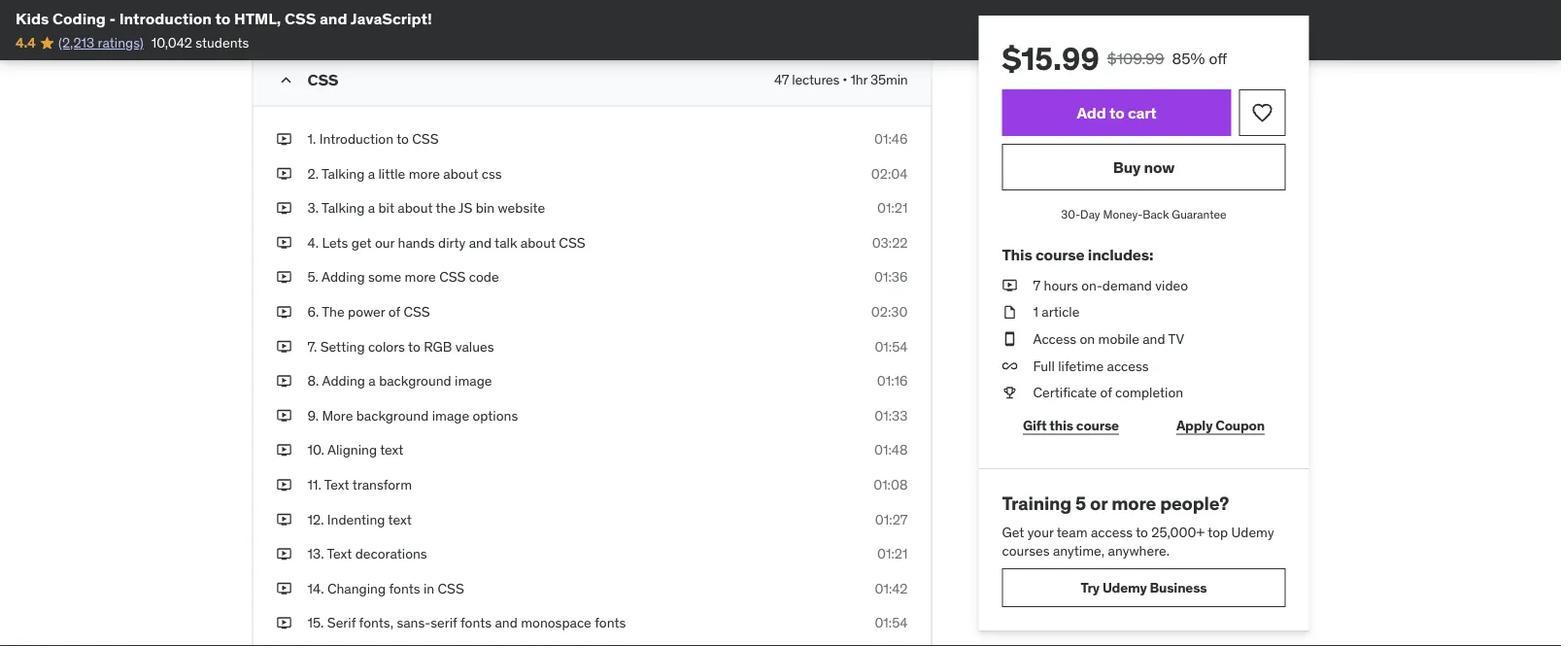 Task type: vqa. For each thing, say whether or not it's contained in the screenshot.


Task type: locate. For each thing, give the bounding box(es) containing it.
text right 11.
[[324, 476, 349, 493]]

01:27
[[875, 510, 908, 528]]

try udemy business
[[1081, 579, 1207, 596]]

access down mobile
[[1107, 357, 1149, 374]]

10.
[[307, 441, 324, 459]]

1 horizontal spatial of
[[1100, 384, 1112, 401]]

0 vertical spatial a
[[368, 165, 375, 182]]

xsmall image
[[276, 164, 292, 183], [276, 199, 292, 218], [276, 268, 292, 287], [276, 302, 292, 321], [1002, 303, 1018, 322], [1002, 329, 1018, 349], [276, 372, 292, 391], [1002, 383, 1018, 402], [276, 441, 292, 460], [276, 475, 292, 494], [276, 614, 292, 633]]

a down colors
[[369, 372, 376, 390]]

and left talk
[[469, 234, 492, 251]]

about right talk
[[521, 234, 556, 251]]

hours
[[1044, 276, 1078, 294]]

01:46
[[874, 130, 908, 148]]

guarantee
[[1172, 206, 1227, 221]]

bit
[[378, 199, 394, 217]]

image down values
[[455, 372, 492, 390]]

about right bit
[[398, 199, 433, 217]]

1 vertical spatial access
[[1091, 523, 1133, 540]]

2. talking a little more about css
[[307, 165, 502, 182]]

talking right 3.
[[322, 199, 365, 217]]

buy now button
[[1002, 144, 1286, 190]]

udemy right try
[[1102, 579, 1147, 596]]

of
[[388, 303, 400, 320], [1100, 384, 1112, 401]]

01:33
[[875, 407, 908, 424]]

1 vertical spatial more
[[405, 268, 436, 286]]

1 horizontal spatial fonts
[[460, 614, 492, 632]]

a left the little
[[368, 165, 375, 182]]

hands
[[398, 234, 435, 251]]

this course includes:
[[1002, 245, 1153, 265]]

to left cart at the top of page
[[1109, 102, 1125, 122]]

xsmall image for 11. text transform
[[276, 475, 292, 494]]

xsmall image for 1. introduction to css
[[276, 130, 292, 149]]

1 talking from the top
[[321, 165, 365, 182]]

more down hands
[[405, 268, 436, 286]]

03:22
[[872, 234, 908, 251]]

fonts left in
[[389, 580, 420, 597]]

0 vertical spatial course
[[1035, 245, 1085, 265]]

a for background
[[369, 372, 376, 390]]

2 vertical spatial about
[[521, 234, 556, 251]]

text
[[380, 441, 404, 459], [388, 510, 412, 528]]

01:21 down 01:27
[[877, 545, 908, 562]]

image left options on the bottom
[[432, 407, 469, 424]]

buy now
[[1113, 157, 1175, 177]]

2.
[[307, 165, 319, 182]]

buy
[[1113, 157, 1141, 177]]

1 vertical spatial udemy
[[1102, 579, 1147, 596]]

5.
[[307, 268, 319, 286]]

10,042
[[151, 34, 192, 51]]

udemy right top
[[1231, 523, 1274, 540]]

access down or at the bottom right of the page
[[1091, 523, 1133, 540]]

0 vertical spatial udemy
[[1231, 523, 1274, 540]]

1 article
[[1033, 303, 1080, 321]]

xsmall image for 14. changing fonts in css
[[276, 579, 292, 598]]

udemy
[[1231, 523, 1274, 540], [1102, 579, 1147, 596]]

1 vertical spatial introduction
[[319, 130, 393, 148]]

xsmall image left 7.
[[276, 337, 292, 356]]

xsmall image for 9. more background image options
[[276, 406, 292, 425]]

1 vertical spatial text
[[327, 545, 352, 562]]

01:08
[[873, 476, 908, 493]]

includes:
[[1088, 245, 1153, 265]]

article
[[1042, 303, 1080, 321]]

0 horizontal spatial udemy
[[1102, 579, 1147, 596]]

0 vertical spatial adding
[[322, 268, 365, 286]]

7.
[[307, 337, 317, 355]]

xsmall image left '13.'
[[276, 544, 292, 564]]

0 vertical spatial access
[[1107, 357, 1149, 374]]

a for bit
[[368, 199, 375, 217]]

background
[[379, 372, 451, 390], [356, 407, 429, 424]]

xsmall image left 4.
[[276, 233, 292, 252]]

a
[[368, 165, 375, 182], [368, 199, 375, 217], [369, 372, 376, 390]]

02:30
[[871, 303, 908, 320]]

0 horizontal spatial about
[[398, 199, 433, 217]]

more inside training 5 or more people? get your team access to 25,000+ top udemy courses anytime, anywhere.
[[1111, 492, 1156, 515]]

15. serif fonts, sans-serif fonts and monospace fonts
[[307, 614, 626, 632]]

01:54
[[875, 337, 908, 355], [875, 614, 908, 632]]

xsmall image left 6. at top
[[276, 302, 292, 321]]

background down 8. adding a background image
[[356, 407, 429, 424]]

options
[[473, 407, 518, 424]]

01:54 up 01:16
[[875, 337, 908, 355]]

0 horizontal spatial introduction
[[119, 8, 212, 28]]

0 vertical spatial text
[[380, 441, 404, 459]]

5. adding some more css code
[[307, 268, 499, 286]]

to left rgb
[[408, 337, 420, 355]]

xsmall image left 11.
[[276, 475, 292, 494]]

more for 5.
[[405, 268, 436, 286]]

our
[[375, 234, 395, 251]]

values
[[455, 337, 494, 355]]

adding right 5.
[[322, 268, 365, 286]]

01:21 up 03:22
[[877, 199, 908, 217]]

to inside training 5 or more people? get your team access to 25,000+ top udemy courses anytime, anywhere.
[[1136, 523, 1148, 540]]

adding right "8."
[[322, 372, 365, 390]]

1 horizontal spatial udemy
[[1231, 523, 1274, 540]]

xsmall image left 12.
[[276, 510, 292, 529]]

gift this course link
[[1002, 406, 1140, 445]]

0 vertical spatial 01:54
[[875, 337, 908, 355]]

css right in
[[438, 580, 464, 597]]

of down full lifetime access
[[1100, 384, 1112, 401]]

a left bit
[[368, 199, 375, 217]]

coupon
[[1215, 416, 1265, 434]]

0 vertical spatial 01:21
[[877, 199, 908, 217]]

talking right 2.
[[321, 165, 365, 182]]

1
[[1033, 303, 1038, 321]]

this
[[1002, 245, 1032, 265]]

1 vertical spatial 01:21
[[877, 545, 908, 562]]

xsmall image left "html" on the left top of the page
[[276, 11, 292, 30]]

html quiz
[[307, 12, 372, 29]]

text for 11.
[[324, 476, 349, 493]]

xsmall image for 2. talking a little more about css
[[276, 164, 292, 183]]

1 vertical spatial background
[[356, 407, 429, 424]]

small image
[[276, 70, 296, 90]]

2 talking from the top
[[322, 199, 365, 217]]

1 vertical spatial a
[[368, 199, 375, 217]]

xsmall image left the 15.
[[276, 614, 292, 633]]

xsmall image left access
[[1002, 329, 1018, 349]]

introduction up "10,042"
[[119, 8, 212, 28]]

text for 10. aligning text
[[380, 441, 404, 459]]

xsmall image left 2.
[[276, 164, 292, 183]]

1 vertical spatial text
[[388, 510, 412, 528]]

css down 5. adding some more css code
[[404, 303, 430, 320]]

4.4
[[16, 34, 35, 51]]

access
[[1033, 330, 1077, 347]]

text for 13.
[[327, 545, 352, 562]]

xsmall image left 5.
[[276, 268, 292, 287]]

xsmall image for 12. indenting text
[[276, 510, 292, 529]]

little
[[378, 165, 405, 182]]

01:54 down 01:42
[[875, 614, 908, 632]]

access
[[1107, 357, 1149, 374], [1091, 523, 1133, 540]]

xsmall image left 14. at the left bottom of the page
[[276, 579, 292, 598]]

9. more background image options
[[307, 407, 518, 424]]

1 vertical spatial course
[[1076, 416, 1119, 434]]

course down certificate of completion
[[1076, 416, 1119, 434]]

fonts right monospace
[[595, 614, 626, 632]]

about left css in the left top of the page
[[443, 165, 478, 182]]

1 vertical spatial adding
[[322, 372, 365, 390]]

ratings)
[[98, 34, 144, 51]]

text up transform
[[380, 441, 404, 459]]

css right small "image"
[[307, 69, 338, 89]]

introduction right 1.
[[319, 130, 393, 148]]

30-day money-back guarantee
[[1061, 206, 1227, 221]]

0 vertical spatial text
[[324, 476, 349, 493]]

xsmall image left "8."
[[276, 372, 292, 391]]

aligning
[[327, 441, 377, 459]]

1 vertical spatial 01:54
[[875, 614, 908, 632]]

01:42
[[875, 580, 908, 597]]

6.
[[307, 303, 319, 320]]

1 horizontal spatial introduction
[[319, 130, 393, 148]]

1 vertical spatial about
[[398, 199, 433, 217]]

js
[[459, 199, 472, 217]]

anywhere.
[[1108, 542, 1170, 559]]

full lifetime access
[[1033, 357, 1149, 374]]

01:36
[[874, 268, 908, 286]]

javascript!
[[350, 8, 432, 28]]

course up hours
[[1035, 245, 1085, 265]]

xsmall image left 10.
[[276, 441, 292, 460]]

xsmall image left "1" at top
[[1002, 303, 1018, 322]]

talking
[[321, 165, 365, 182], [322, 199, 365, 217]]

talk
[[495, 234, 517, 251]]

xsmall image
[[276, 11, 292, 30], [276, 130, 292, 149], [276, 233, 292, 252], [1002, 276, 1018, 295], [276, 337, 292, 356], [1002, 356, 1018, 375], [276, 406, 292, 425], [276, 510, 292, 529], [276, 544, 292, 564], [276, 579, 292, 598]]

adding for 8.
[[322, 372, 365, 390]]

0 vertical spatial talking
[[321, 165, 365, 182]]

2 horizontal spatial fonts
[[595, 614, 626, 632]]

lectures
[[792, 71, 839, 88]]

xsmall image left full
[[1002, 356, 1018, 375]]

fonts right serif on the bottom left of the page
[[460, 614, 492, 632]]

0 horizontal spatial of
[[388, 303, 400, 320]]

background up 9. more background image options
[[379, 372, 451, 390]]

1 horizontal spatial about
[[443, 165, 478, 182]]

in
[[423, 580, 434, 597]]

47 lectures • 1hr 35min
[[774, 71, 908, 88]]

xsmall image left 1.
[[276, 130, 292, 149]]

of right power
[[388, 303, 400, 320]]

gift
[[1023, 416, 1047, 434]]

more
[[409, 165, 440, 182], [405, 268, 436, 286], [1111, 492, 1156, 515]]

more right the little
[[409, 165, 440, 182]]

0 vertical spatial background
[[379, 372, 451, 390]]

more right or at the bottom right of the page
[[1111, 492, 1156, 515]]

5
[[1076, 492, 1086, 515]]

text up decorations
[[388, 510, 412, 528]]

xsmall image left 3.
[[276, 199, 292, 218]]

2 vertical spatial more
[[1111, 492, 1156, 515]]

to up anywhere.
[[1136, 523, 1148, 540]]

$15.99 $109.99 85% off
[[1002, 39, 1227, 78]]

1 vertical spatial talking
[[322, 199, 365, 217]]

indenting
[[327, 510, 385, 528]]

try udemy business link
[[1002, 568, 1286, 607]]

15.
[[307, 614, 324, 632]]

$15.99
[[1002, 39, 1099, 78]]

fonts
[[389, 580, 420, 597], [460, 614, 492, 632], [595, 614, 626, 632]]

2 vertical spatial a
[[369, 372, 376, 390]]

14.
[[307, 580, 324, 597]]

text right '13.'
[[327, 545, 352, 562]]

xsmall image left 9.
[[276, 406, 292, 425]]



Task type: describe. For each thing, give the bounding box(es) containing it.
10,042 students
[[151, 34, 249, 51]]

certificate
[[1033, 384, 1097, 401]]

2 01:54 from the top
[[875, 614, 908, 632]]

udemy inside training 5 or more people? get your team access to 25,000+ top udemy courses anytime, anywhere.
[[1231, 523, 1274, 540]]

this
[[1050, 416, 1073, 434]]

css right talk
[[559, 234, 585, 251]]

kids coding - introduction to html, css and javascript!
[[16, 8, 432, 28]]

bin
[[476, 199, 495, 217]]

and left tv
[[1143, 330, 1165, 347]]

0 vertical spatial of
[[388, 303, 400, 320]]

$109.99
[[1107, 48, 1164, 68]]

sans-
[[397, 614, 431, 632]]

a for little
[[368, 165, 375, 182]]

85%
[[1172, 48, 1205, 68]]

certificate of completion
[[1033, 384, 1183, 401]]

on
[[1080, 330, 1095, 347]]

serif
[[327, 614, 356, 632]]

team
[[1057, 523, 1088, 540]]

changing
[[327, 580, 386, 597]]

training
[[1002, 492, 1072, 515]]

0 vertical spatial about
[[443, 165, 478, 182]]

01:48
[[874, 441, 908, 459]]

0 horizontal spatial fonts
[[389, 580, 420, 597]]

7 hours on-demand video
[[1033, 276, 1188, 294]]

training 5 or more people? get your team access to 25,000+ top udemy courses anytime, anywhere.
[[1002, 492, 1274, 559]]

or
[[1090, 492, 1108, 515]]

gift this course
[[1023, 416, 1119, 434]]

serif
[[431, 614, 457, 632]]

setting
[[320, 337, 365, 355]]

transform
[[352, 476, 412, 493]]

css up 2. talking a little more about css
[[412, 130, 439, 148]]

1 01:54 from the top
[[875, 337, 908, 355]]

more for training
[[1111, 492, 1156, 515]]

1hr
[[850, 71, 867, 88]]

off
[[1209, 48, 1227, 68]]

talking for 2.
[[321, 165, 365, 182]]

more
[[322, 407, 353, 424]]

add to cart button
[[1002, 89, 1231, 136]]

to up "students"
[[215, 8, 231, 28]]

wishlist image
[[1251, 101, 1274, 124]]

30-
[[1061, 206, 1080, 221]]

11. text transform
[[307, 476, 412, 493]]

xsmall image for 15. serif fonts, sans-serif fonts and monospace fonts
[[276, 614, 292, 633]]

1 01:21 from the top
[[877, 199, 908, 217]]

xsmall image for 3. talking a bit about the js bin website
[[276, 199, 292, 218]]

your
[[1028, 523, 1054, 540]]

xsmall image for html quiz
[[276, 11, 292, 30]]

6. the power of css
[[307, 303, 430, 320]]

xsmall image for 4. lets get our hands dirty and talk about css
[[276, 233, 292, 252]]

and left javascript!
[[320, 8, 347, 28]]

7. setting colors to rgb values
[[307, 337, 494, 355]]

xsmall image for 10. aligning text
[[276, 441, 292, 460]]

business
[[1150, 579, 1207, 596]]

lets
[[322, 234, 348, 251]]

0 vertical spatial introduction
[[119, 8, 212, 28]]

-
[[109, 8, 116, 28]]

13.
[[307, 545, 324, 562]]

xsmall image for 13. text decorations
[[276, 544, 292, 564]]

to up 2. talking a little more about css
[[397, 130, 409, 148]]

1.
[[307, 130, 316, 148]]

and left monospace
[[495, 614, 518, 632]]

money-
[[1103, 206, 1143, 221]]

xsmall image for 8. adding a background image
[[276, 372, 292, 391]]

25,000+
[[1151, 523, 1205, 540]]

apply coupon
[[1176, 416, 1265, 434]]

2 horizontal spatial about
[[521, 234, 556, 251]]

xsmall image for 5. adding some more css code
[[276, 268, 292, 287]]

html
[[307, 12, 344, 29]]

dirty
[[438, 234, 466, 251]]

css left code
[[439, 268, 466, 286]]

talking for 3.
[[322, 199, 365, 217]]

add
[[1077, 102, 1106, 122]]

xsmall image for 7. setting colors to rgb values
[[276, 337, 292, 356]]

access on mobile and tv
[[1033, 330, 1184, 347]]

css right "html,"
[[285, 8, 316, 28]]

1. introduction to css
[[307, 130, 439, 148]]

7
[[1033, 276, 1041, 294]]

0 vertical spatial image
[[455, 372, 492, 390]]

0 vertical spatial more
[[409, 165, 440, 182]]

1 vertical spatial of
[[1100, 384, 1112, 401]]

xsmall image left 7
[[1002, 276, 1018, 295]]

xsmall image left certificate
[[1002, 383, 1018, 402]]

02:04
[[871, 165, 908, 182]]

rgb
[[424, 337, 452, 355]]

add to cart
[[1077, 102, 1157, 122]]

9.
[[307, 407, 319, 424]]

47
[[774, 71, 789, 88]]

35min
[[870, 71, 908, 88]]

get
[[1002, 523, 1024, 540]]

now
[[1144, 157, 1175, 177]]

the
[[322, 303, 345, 320]]

xsmall image for 6. the power of css
[[276, 302, 292, 321]]

back
[[1143, 206, 1169, 221]]

12. indenting text
[[307, 510, 412, 528]]

top
[[1208, 523, 1228, 540]]

fonts,
[[359, 614, 393, 632]]

people?
[[1160, 492, 1229, 515]]

demand
[[1102, 276, 1152, 294]]

try
[[1081, 579, 1100, 596]]

11.
[[307, 476, 321, 493]]

tv
[[1168, 330, 1184, 347]]

01:16
[[877, 372, 908, 390]]

•
[[843, 71, 847, 88]]

to inside button
[[1109, 102, 1125, 122]]

access inside training 5 or more people? get your team access to 25,000+ top udemy courses anytime, anywhere.
[[1091, 523, 1133, 540]]

colors
[[368, 337, 405, 355]]

monospace
[[521, 614, 591, 632]]

3.
[[307, 199, 319, 217]]

(2,213
[[58, 34, 94, 51]]

2 01:21 from the top
[[877, 545, 908, 562]]

text for 12. indenting text
[[388, 510, 412, 528]]

courses
[[1002, 542, 1050, 559]]

1 vertical spatial image
[[432, 407, 469, 424]]

website
[[498, 199, 545, 217]]

adding for 5.
[[322, 268, 365, 286]]

mobile
[[1098, 330, 1139, 347]]

4. lets get our hands dirty and talk about css
[[307, 234, 585, 251]]

12.
[[307, 510, 324, 528]]

html,
[[234, 8, 281, 28]]

anytime,
[[1053, 542, 1105, 559]]

8. adding a background image
[[307, 372, 492, 390]]

some
[[368, 268, 401, 286]]



